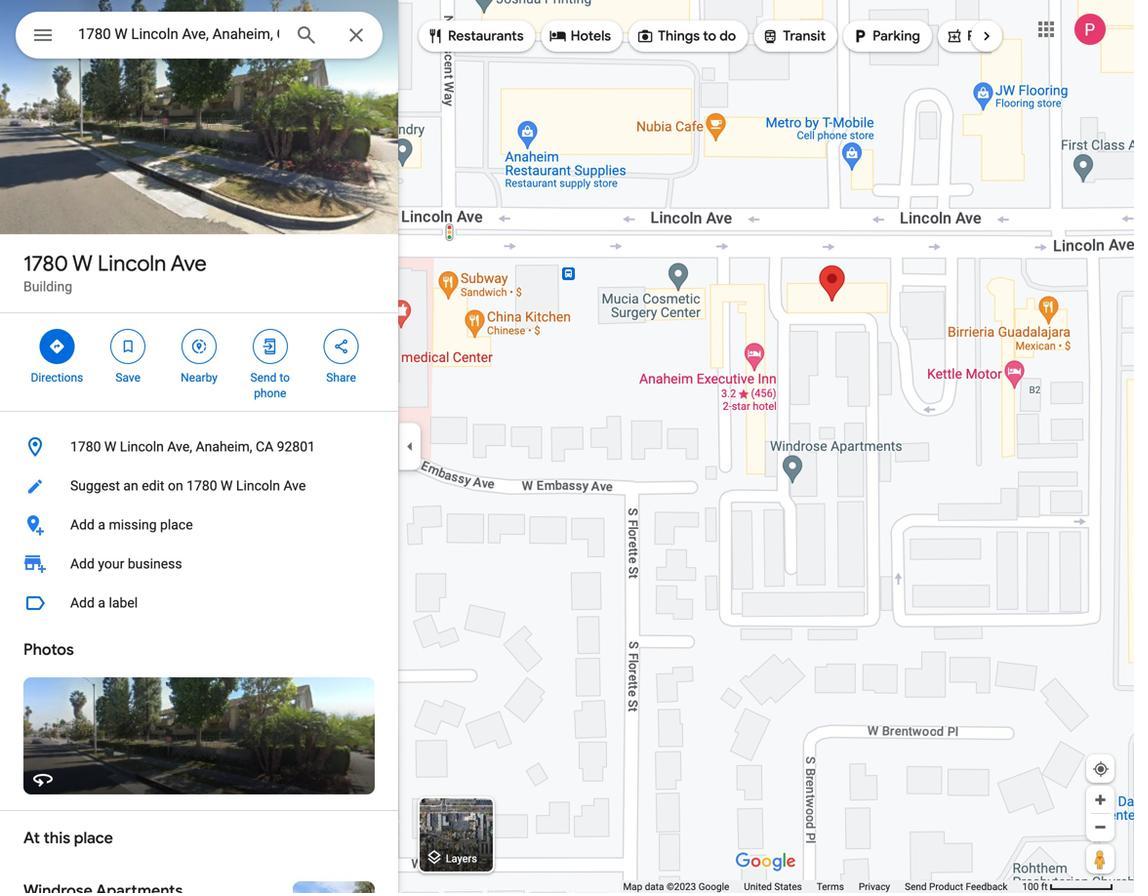 Task type: describe. For each thing, give the bounding box(es) containing it.
 restaurants
[[427, 25, 524, 47]]


[[549, 25, 567, 47]]

google maps element
[[0, 0, 1134, 893]]

ave inside button
[[284, 478, 306, 494]]

google
[[699, 881, 730, 893]]

w for ave,
[[104, 439, 117, 455]]

footer inside google maps element
[[623, 881, 1023, 893]]

edit
[[142, 478, 165, 494]]

business
[[128, 556, 182, 572]]

add a label button
[[0, 584, 398, 623]]

place inside button
[[160, 517, 193, 533]]

add for add a label
[[70, 595, 95, 611]]

add a label
[[70, 595, 138, 611]]

to inside send to phone
[[280, 371, 290, 385]]

restaurants
[[448, 27, 524, 45]]

1780 for ave
[[23, 250, 68, 277]]

1780 w lincoln ave, anaheim, ca 92801
[[70, 439, 315, 455]]

a for missing
[[98, 517, 105, 533]]

send product feedback
[[905, 881, 1008, 893]]


[[762, 25, 779, 47]]

 things to do
[[637, 25, 736, 47]]

ave,
[[167, 439, 192, 455]]

available search options for this area region
[[404, 13, 1134, 60]]

suggest an edit on 1780 w lincoln ave
[[70, 478, 306, 494]]


[[190, 336, 208, 357]]


[[946, 25, 964, 47]]

privacy button
[[859, 881, 891, 893]]

show street view coverage image
[[1087, 844, 1115, 874]]

a for label
[[98, 595, 105, 611]]

add for add a missing place
[[70, 517, 95, 533]]

at
[[23, 828, 40, 848]]

product
[[929, 881, 964, 893]]

suggest
[[70, 478, 120, 494]]

photos
[[23, 640, 74, 660]]

to inside " things to do"
[[703, 27, 717, 45]]

 transit
[[762, 25, 826, 47]]

at this place
[[23, 828, 113, 848]]

privacy
[[859, 881, 891, 893]]

send for send product feedback
[[905, 881, 927, 893]]

none field inside 1780 w lincoln ave, anaheim, ca 92801 field
[[78, 22, 279, 46]]

lincoln inside button
[[236, 478, 280, 494]]

w inside button
[[221, 478, 233, 494]]

ft
[[1041, 881, 1048, 893]]

 pharmacies
[[946, 25, 1042, 47]]

transit
[[783, 27, 826, 45]]

united states
[[744, 881, 802, 893]]

label
[[109, 595, 138, 611]]

parking
[[873, 27, 921, 45]]

ave inside 1780 w lincoln ave building
[[171, 250, 207, 277]]

united states button
[[744, 881, 802, 893]]

add a missing place
[[70, 517, 193, 533]]

your
[[98, 556, 124, 572]]

zoom out image
[[1093, 820, 1108, 835]]

map data ©2023 google
[[623, 881, 730, 893]]

things
[[658, 27, 700, 45]]

w for ave
[[72, 250, 93, 277]]

 parking
[[851, 25, 921, 47]]

google account: payton hansen  
(payton.hansen@adept.ai) image
[[1075, 14, 1106, 45]]

feedback
[[966, 881, 1008, 893]]

1780 for ave,
[[70, 439, 101, 455]]



Task type: vqa. For each thing, say whether or not it's contained in the screenshot.
HOTELS BUTTON
no



Task type: locate. For each thing, give the bounding box(es) containing it.
add left label
[[70, 595, 95, 611]]

add
[[70, 517, 95, 533], [70, 556, 95, 572], [70, 595, 95, 611]]

2 horizontal spatial 1780
[[187, 478, 217, 494]]

zoom in image
[[1093, 793, 1108, 807]]

ca
[[256, 439, 274, 455]]

add inside button
[[70, 517, 95, 533]]

lincoln inside "button"
[[120, 439, 164, 455]]

add your business
[[70, 556, 182, 572]]

1 vertical spatial place
[[74, 828, 113, 848]]

send inside button
[[905, 881, 927, 893]]

add your business link
[[0, 545, 398, 584]]

0 vertical spatial place
[[160, 517, 193, 533]]

0 vertical spatial lincoln
[[98, 250, 166, 277]]

1 horizontal spatial 1780
[[70, 439, 101, 455]]

lincoln
[[98, 250, 166, 277], [120, 439, 164, 455], [236, 478, 280, 494]]

2 vertical spatial add
[[70, 595, 95, 611]]

100 ft
[[1023, 881, 1048, 893]]

1 vertical spatial add
[[70, 556, 95, 572]]

 search field
[[16, 12, 383, 62]]

an
[[123, 478, 138, 494]]

send product feedback button
[[905, 881, 1008, 893]]

to left do
[[703, 27, 717, 45]]

1 horizontal spatial send
[[905, 881, 927, 893]]


[[119, 336, 137, 357]]

1 add from the top
[[70, 517, 95, 533]]

0 vertical spatial 1780
[[23, 250, 68, 277]]

share
[[326, 371, 356, 385]]

collapse side panel image
[[399, 436, 421, 457]]

add down suggest
[[70, 517, 95, 533]]

send
[[250, 371, 277, 385], [905, 881, 927, 893]]

1 horizontal spatial to
[[703, 27, 717, 45]]

1 vertical spatial send
[[905, 881, 927, 893]]

1 horizontal spatial w
[[104, 439, 117, 455]]

0 horizontal spatial w
[[72, 250, 93, 277]]

1780 right the on
[[187, 478, 217, 494]]

w inside 1780 w lincoln ave building
[[72, 250, 93, 277]]

this
[[44, 828, 70, 848]]

footer containing map data ©2023 google
[[623, 881, 1023, 893]]

pharmacies
[[967, 27, 1042, 45]]


[[427, 25, 444, 47]]

a left missing
[[98, 517, 105, 533]]

0 vertical spatial to
[[703, 27, 717, 45]]

send inside send to phone
[[250, 371, 277, 385]]

lincoln left ave,
[[120, 439, 164, 455]]

building
[[23, 279, 72, 295]]


[[31, 21, 55, 49]]

©2023
[[667, 881, 696, 893]]

 hotels
[[549, 25, 611, 47]]

0 horizontal spatial to
[[280, 371, 290, 385]]

anaheim,
[[196, 439, 252, 455]]

suggest an edit on 1780 w lincoln ave button
[[0, 467, 398, 506]]

place down the on
[[160, 517, 193, 533]]


[[48, 336, 66, 357]]

do
[[720, 27, 736, 45]]

0 horizontal spatial ave
[[171, 250, 207, 277]]

1 a from the top
[[98, 517, 105, 533]]

1780 up building
[[23, 250, 68, 277]]

0 vertical spatial w
[[72, 250, 93, 277]]

1780 inside button
[[187, 478, 217, 494]]

add left your
[[70, 556, 95, 572]]

lincoln for ave,
[[120, 439, 164, 455]]

92801
[[277, 439, 315, 455]]

2 vertical spatial w
[[221, 478, 233, 494]]

send to phone
[[250, 371, 290, 400]]

1780
[[23, 250, 68, 277], [70, 439, 101, 455], [187, 478, 217, 494]]

map
[[623, 881, 643, 893]]

place
[[160, 517, 193, 533], [74, 828, 113, 848]]

100 ft button
[[1023, 881, 1114, 893]]

 button
[[16, 12, 70, 62]]

2 add from the top
[[70, 556, 95, 572]]

1780 inside "button"
[[70, 439, 101, 455]]

data
[[645, 881, 664, 893]]

w
[[72, 250, 93, 277], [104, 439, 117, 455], [221, 478, 233, 494]]

add for add your business
[[70, 556, 95, 572]]

2 vertical spatial lincoln
[[236, 478, 280, 494]]

to
[[703, 27, 717, 45], [280, 371, 290, 385]]

hotels
[[571, 27, 611, 45]]

0 horizontal spatial send
[[250, 371, 277, 385]]

ave up 
[[171, 250, 207, 277]]

1 vertical spatial w
[[104, 439, 117, 455]]

save
[[116, 371, 141, 385]]

a inside button
[[98, 595, 105, 611]]

0 vertical spatial a
[[98, 517, 105, 533]]

0 vertical spatial add
[[70, 517, 95, 533]]

w up building
[[72, 250, 93, 277]]

w inside "button"
[[104, 439, 117, 455]]


[[851, 25, 869, 47]]

add a missing place button
[[0, 506, 398, 545]]

1 vertical spatial 1780
[[70, 439, 101, 455]]

to up the phone
[[280, 371, 290, 385]]

w up suggest
[[104, 439, 117, 455]]


[[637, 25, 654, 47]]

lincoln up 
[[98, 250, 166, 277]]

layers
[[446, 853, 477, 865]]

send for send to phone
[[250, 371, 277, 385]]

2 vertical spatial 1780
[[187, 478, 217, 494]]

actions for 1780 w lincoln ave region
[[0, 313, 398, 411]]

0 horizontal spatial 1780
[[23, 250, 68, 277]]


[[333, 336, 350, 357]]

3 add from the top
[[70, 595, 95, 611]]

lincoln inside 1780 w lincoln ave building
[[98, 250, 166, 277]]

a inside button
[[98, 517, 105, 533]]

None field
[[78, 22, 279, 46]]

1 vertical spatial lincoln
[[120, 439, 164, 455]]

1780 w lincoln ave, anaheim, ca 92801 button
[[0, 428, 398, 467]]

footer
[[623, 881, 1023, 893]]

terms button
[[817, 881, 844, 893]]

1780 W Lincoln Ave, Anaheim, CA 92801 field
[[16, 12, 383, 59]]

1 horizontal spatial place
[[160, 517, 193, 533]]

ave
[[171, 250, 207, 277], [284, 478, 306, 494]]

show your location image
[[1092, 761, 1110, 778]]

0 vertical spatial ave
[[171, 250, 207, 277]]

1 horizontal spatial ave
[[284, 478, 306, 494]]

united
[[744, 881, 772, 893]]

100
[[1023, 881, 1039, 893]]

2 horizontal spatial w
[[221, 478, 233, 494]]

1780 w lincoln ave main content
[[0, 0, 398, 893]]

nearby
[[181, 371, 218, 385]]

on
[[168, 478, 183, 494]]

1780 up suggest
[[70, 439, 101, 455]]

phone
[[254, 387, 286, 400]]

lincoln for ave
[[98, 250, 166, 277]]

directions
[[31, 371, 83, 385]]

1 vertical spatial a
[[98, 595, 105, 611]]

a left label
[[98, 595, 105, 611]]

states
[[775, 881, 802, 893]]

terms
[[817, 881, 844, 893]]

ave down 92801
[[284, 478, 306, 494]]

1780 w lincoln ave building
[[23, 250, 207, 295]]

1 vertical spatial to
[[280, 371, 290, 385]]

place right this
[[74, 828, 113, 848]]

1 vertical spatial ave
[[284, 478, 306, 494]]

1780 inside 1780 w lincoln ave building
[[23, 250, 68, 277]]

send up the phone
[[250, 371, 277, 385]]

w down 'anaheim,'
[[221, 478, 233, 494]]

missing
[[109, 517, 157, 533]]

lincoln down 'ca'
[[236, 478, 280, 494]]


[[261, 336, 279, 357]]

a
[[98, 517, 105, 533], [98, 595, 105, 611]]

0 horizontal spatial place
[[74, 828, 113, 848]]

add inside button
[[70, 595, 95, 611]]

0 vertical spatial send
[[250, 371, 277, 385]]

next page image
[[978, 27, 996, 45]]

send left product on the right bottom
[[905, 881, 927, 893]]

2 a from the top
[[98, 595, 105, 611]]



